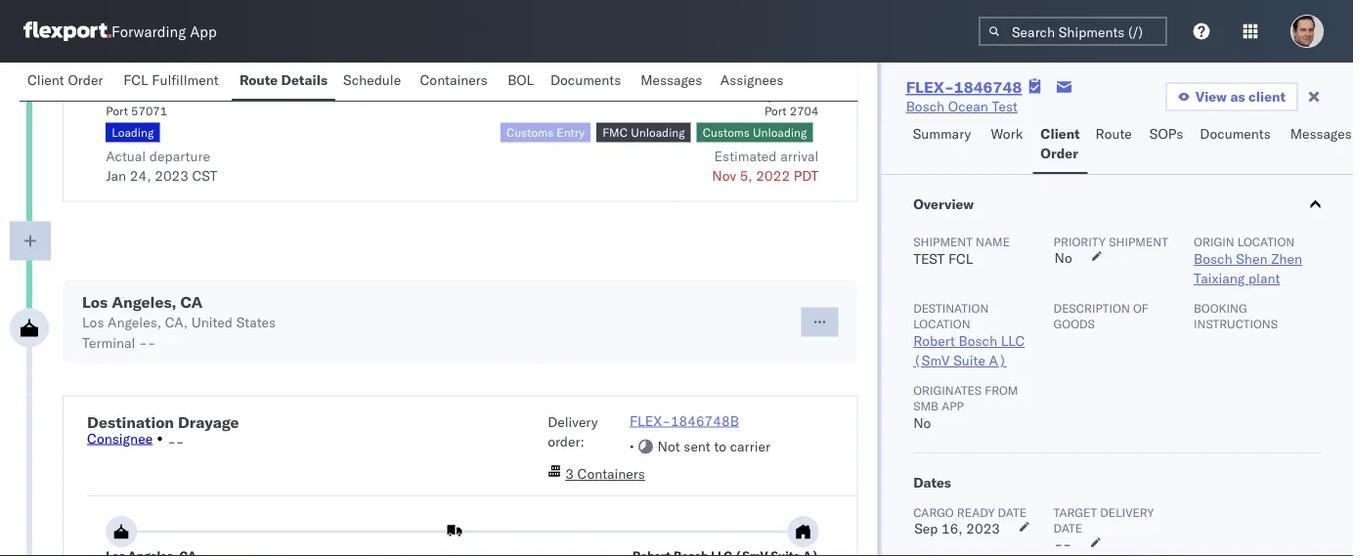 Task type: describe. For each thing, give the bounding box(es) containing it.
los angeles, ca los angeles, ca, united states terminal --
[[82, 292, 276, 352]]

angeles, for los angeles, ca port 2704
[[750, 88, 799, 103]]

•
[[630, 439, 634, 456]]

flex-1846748b button
[[630, 413, 739, 430]]

app inside forwarding app link
[[190, 22, 217, 41]]

(smv
[[913, 352, 949, 369]]

destination for location
[[913, 301, 988, 315]]

flexport. image
[[23, 22, 111, 41]]

target delivery date
[[1053, 505, 1154, 535]]

forwarding
[[111, 22, 186, 41]]

app inside originates from smb app no
[[941, 398, 964, 413]]

jan
[[106, 167, 126, 184]]

not sent to carrier
[[658, 439, 770, 456]]

bol button
[[500, 63, 543, 101]]

1 horizontal spatial containers
[[577, 466, 645, 483]]

1 vertical spatial order
[[1041, 145, 1078, 162]]

view
[[1196, 88, 1227, 105]]

booking instructions
[[1193, 301, 1278, 331]]

instructions
[[1193, 316, 1278, 331]]

robert bosch llc (smv suite a) link
[[913, 332, 1024, 369]]

client order for left "client order" button
[[27, 71, 103, 88]]

shenzhen,
[[106, 88, 164, 103]]

goods
[[1053, 316, 1095, 331]]

summary button
[[905, 116, 983, 174]]

0 horizontal spatial messages button
[[633, 63, 713, 101]]

consignee link
[[87, 430, 153, 447]]

unloading for fmc unloading
[[631, 126, 685, 140]]

priority
[[1053, 234, 1105, 249]]

flex-1846748 link
[[906, 77, 1022, 97]]

to
[[714, 439, 727, 456]]

flex- for 1846748
[[906, 77, 954, 97]]

3 containers
[[565, 466, 645, 483]]

customs unloading
[[703, 126, 807, 140]]

description of goods
[[1053, 301, 1148, 331]]

not
[[658, 439, 680, 456]]

2022
[[756, 167, 790, 184]]

1846748b
[[671, 413, 739, 430]]

fulfillment
[[152, 71, 219, 88]]

name
[[975, 234, 1010, 249]]

shen
[[1236, 250, 1267, 267]]

priority shipment
[[1053, 234, 1168, 249]]

fmc
[[602, 126, 628, 140]]

messages for the left messages button
[[641, 71, 702, 88]]

robert
[[913, 332, 955, 350]]

1 vertical spatial documents button
[[1192, 116, 1282, 174]]

0 vertical spatial no
[[1054, 249, 1072, 266]]

zhen
[[1271, 250, 1302, 267]]

summary
[[913, 125, 971, 142]]

bosch ocean test
[[906, 98, 1018, 115]]

consignee
[[87, 430, 153, 447]]

shipment name test fcl
[[913, 234, 1010, 267]]

originates from smb app no
[[913, 383, 1018, 432]]

date for sep 16, 2023
[[997, 505, 1026, 520]]

los for los angeles, ca port 2704
[[728, 88, 748, 103]]

terminal
[[82, 334, 135, 352]]

smb
[[913, 398, 938, 413]]

origin
[[1193, 234, 1234, 249]]

flex-1846748b
[[630, 413, 739, 430]]

booking
[[1193, 301, 1247, 315]]

cst
[[192, 167, 217, 184]]

arrival
[[780, 148, 819, 165]]

work button
[[983, 116, 1033, 174]]

sops button
[[1142, 116, 1192, 174]]

estimated
[[714, 148, 777, 165]]

overview
[[913, 196, 973, 213]]

route button
[[1088, 116, 1142, 174]]

test
[[913, 250, 944, 267]]

nov
[[712, 167, 736, 184]]

route details button
[[232, 63, 335, 101]]

2 vertical spatial angeles,
[[108, 314, 161, 331]]

los for los angeles, ca los angeles, ca, united states terminal --
[[82, 292, 108, 312]]

client for left "client order" button
[[27, 71, 64, 88]]

pdt
[[794, 167, 819, 184]]

0 vertical spatial documents button
[[543, 63, 633, 101]]

origin location bosch shen zhen taixiang plant
[[1193, 234, 1302, 287]]

flex-1846748
[[906, 77, 1022, 97]]

llc
[[1000, 332, 1024, 350]]

unloading for customs unloading
[[753, 126, 807, 140]]

port inside shenzhen, china port 57071 loading actual departure jan 24, 2023 cst
[[106, 104, 128, 119]]

delivery
[[548, 414, 598, 431]]

taixiang
[[1193, 270, 1244, 287]]

customs entry
[[507, 126, 585, 140]]

bosch inside origin location bosch shen zhen taixiang plant
[[1193, 250, 1232, 267]]

los angeles, ca port 2704
[[728, 88, 819, 119]]

estimated arrival nov 5, 2022 pdt
[[712, 148, 819, 184]]

description
[[1053, 301, 1130, 315]]

shenzhen, china port 57071 loading actual departure jan 24, 2023 cst
[[106, 88, 217, 184]]

sep 16, 2023
[[914, 520, 1000, 537]]

delivery
[[1100, 505, 1154, 520]]

1 vertical spatial 2023
[[966, 520, 1000, 537]]



Task type: locate. For each thing, give the bounding box(es) containing it.
details
[[281, 71, 328, 88]]

1 vertical spatial bosch
[[1193, 250, 1232, 267]]

destination for drayage
[[87, 413, 174, 432]]

port down shenzhen,
[[106, 104, 128, 119]]

plant
[[1248, 270, 1280, 287]]

2 vertical spatial bosch
[[958, 332, 997, 350]]

documents up entry
[[550, 71, 621, 88]]

schedule button
[[335, 63, 412, 101]]

2 horizontal spatial bosch
[[1193, 250, 1232, 267]]

location up "robert"
[[913, 316, 970, 331]]

1 vertical spatial documents
[[1200, 125, 1271, 142]]

0 horizontal spatial client
[[27, 71, 64, 88]]

client order right work button
[[1041, 125, 1080, 162]]

customs up estimated
[[703, 126, 750, 140]]

1 horizontal spatial messages button
[[1282, 116, 1353, 174]]

target
[[1053, 505, 1097, 520]]

port inside los angeles, ca port 2704
[[764, 104, 787, 119]]

0 vertical spatial angeles,
[[750, 88, 799, 103]]

messages
[[641, 71, 702, 88], [1290, 125, 1352, 142]]

angeles, for los angeles, ca los angeles, ca, united states terminal --
[[112, 292, 177, 312]]

cargo ready date
[[913, 505, 1026, 520]]

bosch inside destination location robert bosch llc (smv suite a)
[[958, 332, 997, 350]]

location for shen
[[1237, 234, 1294, 249]]

messages down view as client button
[[1290, 125, 1352, 142]]

entry
[[557, 126, 585, 140]]

1 horizontal spatial 2023
[[966, 520, 1000, 537]]

flex- for 1846748b
[[630, 413, 671, 430]]

unloading down los angeles, ca port 2704
[[753, 126, 807, 140]]

containers left bol
[[420, 71, 488, 88]]

0 vertical spatial messages button
[[633, 63, 713, 101]]

0 horizontal spatial --
[[167, 433, 184, 450]]

0 vertical spatial --
[[167, 433, 184, 450]]

1 vertical spatial fcl
[[948, 250, 973, 267]]

shipment
[[1108, 234, 1168, 249]]

2 customs from the left
[[703, 126, 750, 140]]

as
[[1230, 88, 1245, 105]]

0 vertical spatial date
[[997, 505, 1026, 520]]

ca for los angeles, ca los angeles, ca, united states terminal --
[[180, 292, 203, 312]]

originates
[[913, 383, 981, 397]]

containers
[[420, 71, 488, 88], [577, 466, 645, 483]]

documents
[[550, 71, 621, 88], [1200, 125, 1271, 142]]

1 horizontal spatial app
[[941, 398, 964, 413]]

5,
[[740, 167, 753, 184]]

app down originates
[[941, 398, 964, 413]]

1 unloading from the left
[[631, 126, 685, 140]]

route inside button
[[239, 71, 278, 88]]

delivery order:
[[548, 414, 598, 450]]

1 vertical spatial date
[[1053, 521, 1082, 535]]

2023 down ready
[[966, 520, 1000, 537]]

fcl fulfillment button
[[116, 63, 232, 101]]

1 vertical spatial no
[[913, 415, 931, 432]]

messages for bottommost messages button
[[1290, 125, 1352, 142]]

1 vertical spatial --
[[1054, 536, 1071, 553]]

1 horizontal spatial client order
[[1041, 125, 1080, 162]]

0 vertical spatial los
[[728, 88, 748, 103]]

-
[[139, 334, 147, 352], [147, 334, 156, 352], [167, 433, 176, 450], [176, 433, 184, 450], [1054, 536, 1063, 553], [1063, 536, 1071, 553]]

view as client
[[1196, 88, 1286, 105]]

bol
[[508, 71, 534, 88]]

1 vertical spatial messages button
[[1282, 116, 1353, 174]]

1 horizontal spatial port
[[764, 104, 787, 119]]

2023 down departure
[[155, 167, 189, 184]]

route left details
[[239, 71, 278, 88]]

date for --
[[1053, 521, 1082, 535]]

1 vertical spatial app
[[941, 398, 964, 413]]

bosch
[[906, 98, 945, 115], [1193, 250, 1232, 267], [958, 332, 997, 350]]

no
[[1054, 249, 1072, 266], [913, 415, 931, 432]]

order:
[[548, 433, 585, 450]]

0 horizontal spatial customs
[[507, 126, 554, 140]]

customs left entry
[[507, 126, 554, 140]]

client order button right work at the right top of the page
[[1033, 116, 1088, 174]]

containers down •
[[577, 466, 645, 483]]

route left sops
[[1096, 125, 1132, 142]]

a)
[[989, 352, 1006, 369]]

24,
[[130, 167, 151, 184]]

1 horizontal spatial unloading
[[753, 126, 807, 140]]

documents down view as client button
[[1200, 125, 1271, 142]]

client order button down flexport. image
[[20, 63, 116, 101]]

ca for los angeles, ca port 2704
[[802, 88, 819, 103]]

0 horizontal spatial app
[[190, 22, 217, 41]]

suite
[[953, 352, 985, 369]]

destination drayage
[[87, 413, 239, 432]]

0 vertical spatial ca
[[802, 88, 819, 103]]

2023 inside shenzhen, china port 57071 loading actual departure jan 24, 2023 cst
[[155, 167, 189, 184]]

0 horizontal spatial documents button
[[543, 63, 633, 101]]

1 horizontal spatial destination
[[913, 301, 988, 315]]

0 vertical spatial client
[[27, 71, 64, 88]]

1 horizontal spatial date
[[1053, 521, 1082, 535]]

view as client button
[[1165, 82, 1298, 111]]

0 horizontal spatial client order button
[[20, 63, 116, 101]]

containers button
[[412, 63, 500, 101]]

16,
[[941, 520, 962, 537]]

overview button
[[882, 175, 1353, 234]]

0 vertical spatial containers
[[420, 71, 488, 88]]

0 horizontal spatial containers
[[420, 71, 488, 88]]

1 horizontal spatial bosch
[[958, 332, 997, 350]]

bosch shen zhen taixiang plant link
[[1193, 250, 1302, 287]]

0 vertical spatial order
[[68, 71, 103, 88]]

messages button down client
[[1282, 116, 1353, 174]]

test
[[992, 98, 1018, 115]]

forwarding app link
[[23, 22, 217, 41]]

documents for the top documents button
[[550, 71, 621, 88]]

destination inside destination location robert bosch llc (smv suite a)
[[913, 301, 988, 315]]

0 vertical spatial client order
[[27, 71, 103, 88]]

no down smb
[[913, 415, 931, 432]]

1 vertical spatial location
[[913, 316, 970, 331]]

client right work at the right top of the page
[[1041, 125, 1080, 142]]

client order
[[27, 71, 103, 88], [1041, 125, 1080, 162]]

0 vertical spatial fcl
[[123, 71, 148, 88]]

1 vertical spatial containers
[[577, 466, 645, 483]]

messages up fmc unloading
[[641, 71, 702, 88]]

0 horizontal spatial date
[[997, 505, 1026, 520]]

destination
[[913, 301, 988, 315], [87, 413, 174, 432]]

dates
[[913, 474, 951, 491]]

2 port from the left
[[764, 104, 787, 119]]

location for bosch
[[913, 316, 970, 331]]

0 vertical spatial destination
[[913, 301, 988, 315]]

1 horizontal spatial flex-
[[906, 77, 954, 97]]

date right ready
[[997, 505, 1026, 520]]

customs for customs entry
[[507, 126, 554, 140]]

order down flexport. image
[[68, 71, 103, 88]]

messages button up fmc unloading
[[633, 63, 713, 101]]

1 vertical spatial client order button
[[1033, 116, 1088, 174]]

date down target
[[1053, 521, 1082, 535]]

angeles, up ca,
[[112, 292, 177, 312]]

0 horizontal spatial ca
[[180, 292, 203, 312]]

Search Shipments (/) text field
[[979, 17, 1167, 46]]

port left 2704
[[764, 104, 787, 119]]

bosch up suite
[[958, 332, 997, 350]]

0 horizontal spatial order
[[68, 71, 103, 88]]

destination left drayage at the bottom
[[87, 413, 174, 432]]

1 horizontal spatial route
[[1096, 125, 1132, 142]]

drayage
[[178, 413, 239, 432]]

route inside button
[[1096, 125, 1132, 142]]

0 horizontal spatial messages
[[641, 71, 702, 88]]

angeles, up 2704
[[750, 88, 799, 103]]

1 horizontal spatial fcl
[[948, 250, 973, 267]]

ca up ca,
[[180, 292, 203, 312]]

departure
[[149, 148, 210, 165]]

ca inside "los angeles, ca los angeles, ca, united states terminal --"
[[180, 292, 203, 312]]

los inside los angeles, ca port 2704
[[728, 88, 748, 103]]

0 horizontal spatial flex-
[[630, 413, 671, 430]]

2023
[[155, 167, 189, 184], [966, 520, 1000, 537]]

0 vertical spatial documents
[[550, 71, 621, 88]]

0 horizontal spatial 2023
[[155, 167, 189, 184]]

0 horizontal spatial documents
[[550, 71, 621, 88]]

0 horizontal spatial client order
[[27, 71, 103, 88]]

documents for the bottommost documents button
[[1200, 125, 1271, 142]]

0 vertical spatial route
[[239, 71, 278, 88]]

route for route
[[1096, 125, 1132, 142]]

no inside originates from smb app no
[[913, 415, 931, 432]]

client down flexport. image
[[27, 71, 64, 88]]

0 horizontal spatial unloading
[[631, 126, 685, 140]]

flex- up bosch ocean test
[[906, 77, 954, 97]]

bosch ocean test link
[[906, 97, 1018, 116]]

3
[[565, 466, 574, 483]]

0 horizontal spatial destination
[[87, 413, 174, 432]]

fcl inside shipment name test fcl
[[948, 250, 973, 267]]

1 horizontal spatial order
[[1041, 145, 1078, 162]]

1 horizontal spatial customs
[[703, 126, 750, 140]]

united
[[191, 314, 233, 331]]

location up shen
[[1237, 234, 1294, 249]]

client order down flexport. image
[[27, 71, 103, 88]]

bosch up summary
[[906, 98, 945, 115]]

documents button up entry
[[543, 63, 633, 101]]

1 horizontal spatial messages
[[1290, 125, 1352, 142]]

work
[[991, 125, 1023, 142]]

date
[[997, 505, 1026, 520], [1053, 521, 1082, 535]]

no down priority
[[1054, 249, 1072, 266]]

flex-
[[906, 77, 954, 97], [630, 413, 671, 430]]

from
[[984, 383, 1018, 397]]

1 horizontal spatial documents
[[1200, 125, 1271, 142]]

1 vertical spatial flex-
[[630, 413, 671, 430]]

angeles, inside los angeles, ca port 2704
[[750, 88, 799, 103]]

1846748
[[954, 77, 1022, 97]]

0 horizontal spatial port
[[106, 104, 128, 119]]

1 vertical spatial client
[[1041, 125, 1080, 142]]

1 horizontal spatial location
[[1237, 234, 1294, 249]]

57071
[[131, 104, 167, 119]]

0 vertical spatial 2023
[[155, 167, 189, 184]]

1 vertical spatial route
[[1096, 125, 1132, 142]]

containers inside button
[[420, 71, 488, 88]]

china
[[167, 88, 200, 103]]

1 vertical spatial angeles,
[[112, 292, 177, 312]]

1 horizontal spatial --
[[1054, 536, 1071, 553]]

client order for the rightmost "client order" button
[[1041, 125, 1080, 162]]

unloading right fmc
[[631, 126, 685, 140]]

-- down destination drayage
[[167, 433, 184, 450]]

angeles,
[[750, 88, 799, 103], [112, 292, 177, 312], [108, 314, 161, 331]]

states
[[236, 314, 276, 331]]

1 port from the left
[[106, 104, 128, 119]]

1 vertical spatial los
[[82, 292, 108, 312]]

bosch down origin
[[1193, 250, 1232, 267]]

location inside origin location bosch shen zhen taixiang plant
[[1237, 234, 1294, 249]]

client for the rightmost "client order" button
[[1041, 125, 1080, 142]]

0 vertical spatial app
[[190, 22, 217, 41]]

assignees button
[[713, 63, 795, 101]]

0 horizontal spatial bosch
[[906, 98, 945, 115]]

0 horizontal spatial route
[[239, 71, 278, 88]]

app
[[190, 22, 217, 41], [941, 398, 964, 413]]

fcl down shipment
[[948, 250, 973, 267]]

1 vertical spatial client order
[[1041, 125, 1080, 162]]

1 horizontal spatial client order button
[[1033, 116, 1088, 174]]

1 horizontal spatial documents button
[[1192, 116, 1282, 174]]

0 vertical spatial messages
[[641, 71, 702, 88]]

1 horizontal spatial client
[[1041, 125, 1080, 142]]

2 vertical spatial los
[[82, 314, 104, 331]]

date inside target delivery date
[[1053, 521, 1082, 535]]

flex- up •
[[630, 413, 671, 430]]

0 vertical spatial location
[[1237, 234, 1294, 249]]

documents button
[[543, 63, 633, 101], [1192, 116, 1282, 174]]

0 horizontal spatial fcl
[[123, 71, 148, 88]]

documents button down as
[[1192, 116, 1282, 174]]

route for route details
[[239, 71, 278, 88]]

sep
[[914, 520, 938, 537]]

client order button
[[20, 63, 116, 101], [1033, 116, 1088, 174]]

2 unloading from the left
[[753, 126, 807, 140]]

0 vertical spatial bosch
[[906, 98, 945, 115]]

app up fulfillment
[[190, 22, 217, 41]]

1 vertical spatial messages
[[1290, 125, 1352, 142]]

shipment
[[913, 234, 972, 249]]

0 vertical spatial flex-
[[906, 77, 954, 97]]

fmc unloading
[[602, 126, 685, 140]]

destination up "robert"
[[913, 301, 988, 315]]

0 horizontal spatial no
[[913, 415, 931, 432]]

--
[[167, 433, 184, 450], [1054, 536, 1071, 553]]

1 customs from the left
[[507, 126, 554, 140]]

ca inside los angeles, ca port 2704
[[802, 88, 819, 103]]

forwarding app
[[111, 22, 217, 41]]

1 vertical spatial ca
[[180, 292, 203, 312]]

1 horizontal spatial ca
[[802, 88, 819, 103]]

0 horizontal spatial location
[[913, 316, 970, 331]]

customs for customs unloading
[[703, 126, 750, 140]]

assignees
[[720, 71, 784, 88]]

destination location robert bosch llc (smv suite a)
[[913, 301, 1024, 369]]

fcl fulfillment
[[123, 71, 219, 88]]

messages button
[[633, 63, 713, 101], [1282, 116, 1353, 174]]

location inside destination location robert bosch llc (smv suite a)
[[913, 316, 970, 331]]

order right work button
[[1041, 145, 1078, 162]]

1 horizontal spatial no
[[1054, 249, 1072, 266]]

fcl up 57071
[[123, 71, 148, 88]]

1 vertical spatial destination
[[87, 413, 174, 432]]

sent
[[684, 439, 711, 456]]

angeles, up terminal
[[108, 314, 161, 331]]

ca up 2704
[[802, 88, 819, 103]]

-- down target
[[1054, 536, 1071, 553]]

carrier
[[730, 439, 770, 456]]

fcl inside button
[[123, 71, 148, 88]]

0 vertical spatial client order button
[[20, 63, 116, 101]]



Task type: vqa. For each thing, say whether or not it's contained in the screenshot.
United
yes



